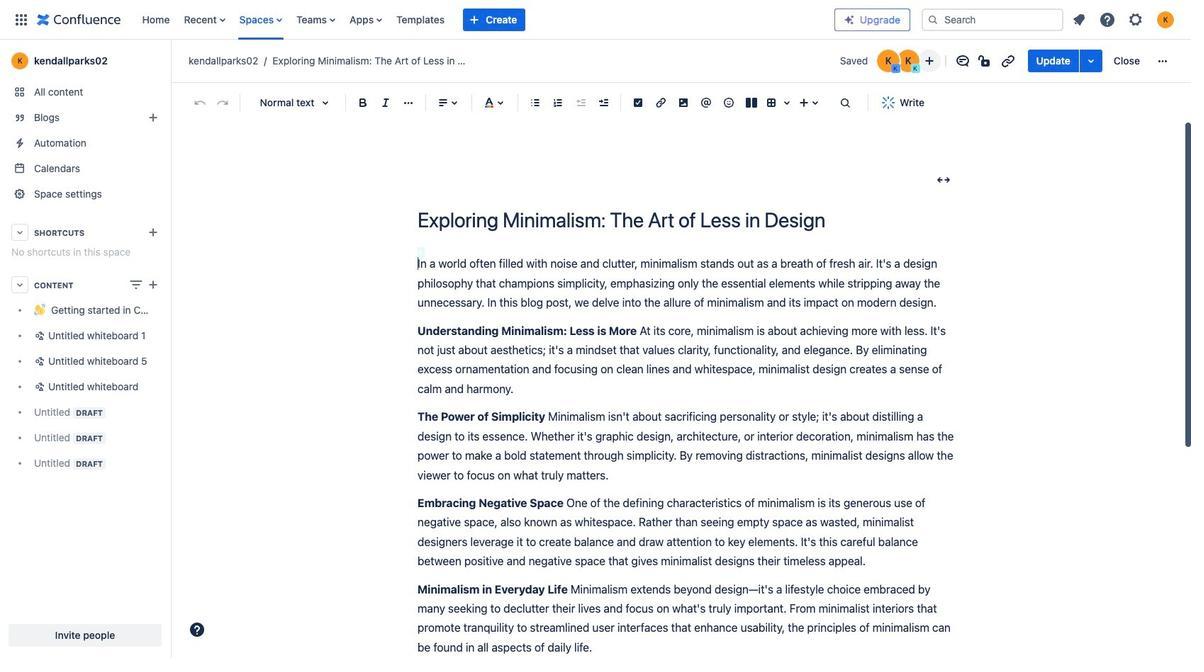 Task type: describe. For each thing, give the bounding box(es) containing it.
layouts image
[[743, 94, 760, 111]]

add shortcut image
[[145, 224, 162, 241]]

invite to edit image
[[921, 52, 938, 69]]

adjust update settings image
[[1083, 52, 1100, 69]]

bold ⌘b image
[[355, 94, 372, 111]]

list for appswitcher icon
[[135, 0, 835, 39]]

tree inside space element
[[6, 298, 165, 476]]

appswitcher icon image
[[13, 11, 30, 28]]

Search field
[[922, 8, 1064, 31]]

copy link image
[[999, 52, 1016, 69]]

make page full-width image
[[935, 172, 952, 189]]

indent tab image
[[595, 94, 612, 111]]

space element
[[0, 40, 170, 659]]

change view image
[[128, 277, 145, 294]]

search image
[[927, 14, 939, 25]]

more image
[[1154, 52, 1171, 69]]

table size image
[[779, 94, 796, 111]]

no restrictions image
[[977, 52, 994, 69]]

premium image
[[844, 14, 855, 25]]

settings icon image
[[1127, 11, 1144, 28]]

comment icon image
[[954, 52, 971, 69]]

list formating group
[[524, 91, 615, 114]]

bullet list ⌘⇧8 image
[[527, 94, 544, 111]]

notification icon image
[[1071, 11, 1088, 28]]

link ⌘k image
[[652, 94, 669, 111]]

create image
[[145, 277, 162, 294]]

help icon image
[[1099, 11, 1116, 28]]



Task type: vqa. For each thing, say whether or not it's contained in the screenshot.
premium IMAGE
yes



Task type: locate. For each thing, give the bounding box(es) containing it.
global element
[[9, 0, 835, 39]]

your profile and preferences image
[[1157, 11, 1174, 28]]

Main content area, start typing to enter text. text field
[[418, 255, 957, 659]]

list for "premium" image
[[1066, 7, 1183, 32]]

text formatting group
[[352, 91, 420, 114]]

0 horizontal spatial list
[[135, 0, 835, 39]]

action item [] image
[[630, 94, 647, 111]]

None search field
[[922, 8, 1064, 31]]

create a blog image
[[145, 109, 162, 126]]

Blog post title text field
[[418, 209, 957, 232]]

find and replace image
[[837, 94, 854, 111]]

group
[[1028, 50, 1149, 72]]

align left image
[[435, 94, 452, 111]]

numbered list ⌘⇧7 image
[[550, 94, 567, 111]]

avatar group element
[[875, 48, 921, 74]]

confluence image
[[37, 11, 121, 28], [37, 11, 121, 28]]

1 horizontal spatial list
[[1066, 7, 1183, 32]]

mention @ image
[[698, 94, 715, 111]]

emoji : image
[[720, 94, 737, 111]]

list
[[135, 0, 835, 39], [1066, 7, 1183, 32]]

collapse sidebar image
[[155, 47, 186, 75]]

italic ⌘i image
[[377, 94, 394, 111]]

more formatting image
[[400, 94, 417, 111]]

tree
[[6, 298, 165, 476]]

table ⇧⌥t image
[[763, 94, 780, 111]]

banner
[[0, 0, 1191, 40]]

add image, video, or file image
[[675, 94, 692, 111]]



